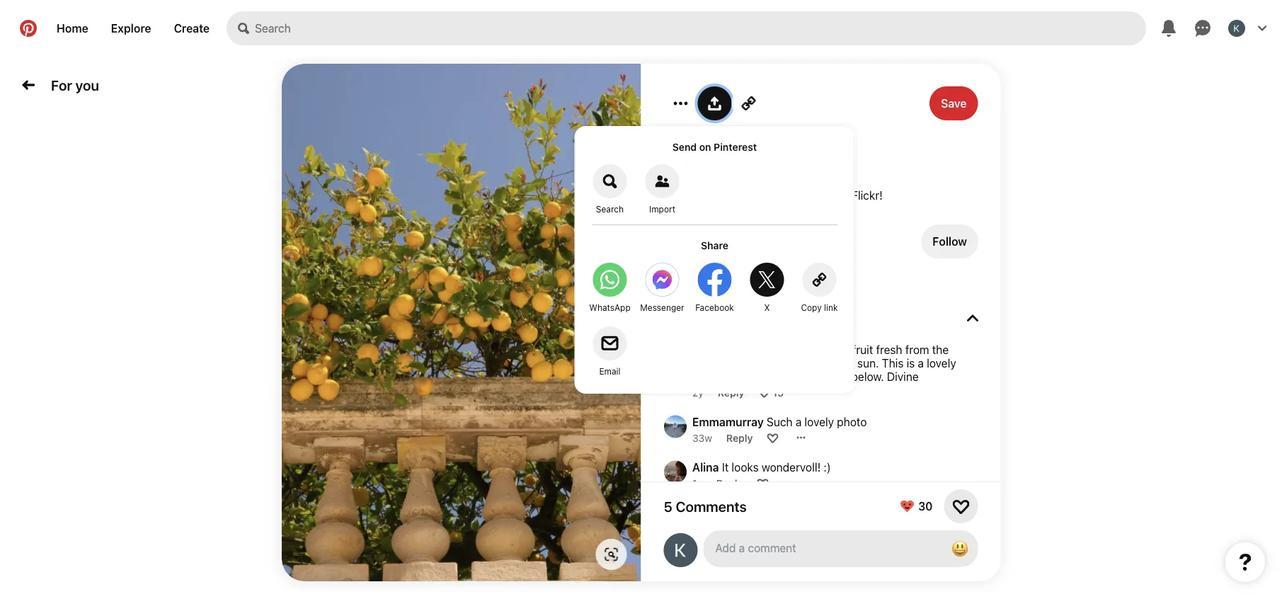 Task type: describe. For each thing, give the bounding box(es) containing it.
follow
[[932, 235, 967, 248]]

emmamurray such a lovely photo
[[692, 415, 867, 429]]

reply button for it
[[716, 477, 743, 489]]

kendallparks02 image
[[664, 533, 698, 567]]

fruit
[[852, 343, 873, 357]]

click to shop image
[[604, 547, 619, 562]]

flickr
[[704, 230, 730, 241]]

email
[[599, 366, 621, 376]]

emmamurray link
[[692, 415, 764, 429]]

whatsapp
[[589, 302, 631, 312]]

reply button for such
[[726, 432, 753, 443]]

😃
[[951, 538, 968, 558]]

lemons,
[[664, 154, 739, 177]]

create link
[[163, 11, 221, 45]]

lovely inside nothing sweeter than fruit fresh from the trees, warmed by early morning sun. this is a lovely shot with the view shown from below. divine
[[927, 357, 956, 370]]

reply for such
[[726, 432, 753, 443]]

30
[[919, 500, 933, 513]]

for you button
[[45, 71, 105, 99]]

nothing
[[739, 343, 780, 357]]

is
[[906, 357, 915, 370]]

expand icon image
[[967, 312, 978, 323]]

search
[[596, 204, 624, 214]]

0 vertical spatial comments
[[664, 309, 735, 326]]

1 horizontal spatial from
[[905, 343, 929, 357]]

this
[[882, 357, 903, 370]]

0 vertical spatial reply button
[[718, 386, 744, 398]]

share on facebook image
[[698, 263, 732, 297]]

alina link
[[692, 461, 719, 474]]

flickr.com link
[[664, 129, 714, 142]]

kendall parks image
[[1229, 20, 1246, 37]]

shot
[[692, 370, 715, 383]]

photo
[[837, 415, 867, 429]]

emmamurray
[[692, 415, 764, 429]]

below.
[[851, 370, 884, 383]]

0 vertical spatial on
[[699, 141, 711, 153]]

reply for it
[[716, 477, 743, 489]]

explore for explore
[[111, 22, 151, 35]]

search icon image
[[238, 23, 249, 34]]

explore link
[[100, 11, 163, 45]]

sun.
[[857, 357, 879, 370]]

5
[[664, 498, 673, 515]]

by
[[769, 357, 781, 370]]

Search text field
[[255, 11, 1146, 45]]

flickr 799.8k
[[704, 230, 735, 253]]

15
[[772, 386, 784, 398]]

share on messenger image
[[645, 263, 679, 297]]

follow button
[[921, 224, 978, 258]]

than
[[827, 343, 849, 357]]

5 comments
[[664, 498, 747, 515]]

33w
[[692, 432, 712, 443]]

flickr avatar link image
[[664, 224, 698, 258]]

2y
[[692, 386, 703, 398]]

0 horizontal spatial lovely
[[804, 415, 834, 429]]

Add a comment field
[[716, 541, 934, 554]]



Task type: locate. For each thing, give the bounding box(es) containing it.
react image
[[757, 477, 768, 489]]

copy
[[801, 302, 822, 312]]

a right is
[[918, 357, 924, 370]]

1y
[[692, 477, 702, 489]]

nothing sweeter than fruit fresh from the trees, warmed by early morning sun. this is a lovely shot with the view shown from below. divine
[[692, 343, 959, 383]]

looks
[[731, 461, 758, 474]]

early
[[784, 357, 809, 370]]

photos
[[797, 188, 833, 202]]

alina it looks wondervoll! :)
[[692, 461, 831, 474]]

explore for explore forestlake's 5322 photos on flickr!
[[664, 188, 702, 202]]

2 vertical spatial reply button
[[716, 477, 743, 489]]

copy link
[[801, 302, 838, 312]]

1 vertical spatial explore
[[664, 188, 702, 202]]

the right the with
[[742, 370, 759, 383]]

lovely
[[927, 357, 956, 370], [804, 415, 834, 429]]

warmed
[[724, 357, 766, 370]]

reply down it
[[716, 477, 743, 489]]

messenger
[[640, 302, 685, 312]]

lovely right is
[[927, 357, 956, 370]]

explore
[[111, 22, 151, 35], [664, 188, 702, 202]]

create
[[174, 22, 210, 35]]

share
[[701, 240, 729, 251]]

1 vertical spatial react image
[[767, 432, 778, 443]]

1 vertical spatial the
[[742, 370, 759, 383]]

wondervoll!
[[761, 461, 821, 474]]

react image
[[758, 387, 770, 398], [767, 432, 778, 443]]

from right this
[[905, 343, 929, 357]]

1 vertical spatial on
[[836, 188, 849, 202]]

1 horizontal spatial explore
[[664, 188, 702, 202]]

1 horizontal spatial lovely
[[927, 357, 956, 370]]

share on email image
[[593, 326, 627, 360]]

with
[[718, 370, 739, 383]]

1 horizontal spatial the
[[932, 343, 949, 357]]

the
[[932, 343, 949, 357], [742, 370, 759, 383]]

reaction image
[[953, 498, 970, 515]]

alina image
[[664, 461, 687, 483]]

a right the such on the right bottom of page
[[795, 415, 801, 429]]

save button
[[930, 86, 978, 120], [930, 86, 978, 120]]

divine
[[887, 370, 919, 383]]

explore right the home link
[[111, 22, 151, 35]]

sicily
[[743, 154, 791, 177]]

home
[[57, 22, 88, 35]]

😃 button
[[704, 530, 978, 567], [946, 535, 974, 563]]

:)
[[824, 461, 831, 474]]

0 vertical spatial react image
[[758, 387, 770, 398]]

reply
[[718, 386, 744, 398], [726, 432, 753, 443], [716, 477, 743, 489]]

1 horizontal spatial a
[[918, 357, 924, 370]]

flickr link
[[704, 230, 730, 241]]

0 vertical spatial a
[[918, 357, 924, 370]]

1 vertical spatial comments
[[676, 498, 747, 515]]

comments down share on facebook image
[[664, 309, 735, 326]]

reply down emmamurray link
[[726, 432, 753, 443]]

flickr!
[[852, 188, 882, 202]]

2 vertical spatial reply
[[716, 477, 743, 489]]

1 vertical spatial a
[[795, 415, 801, 429]]

on
[[699, 141, 711, 153], [836, 188, 849, 202]]

view
[[762, 370, 785, 383]]

comments button
[[664, 309, 978, 326]]

send on pinterest
[[673, 141, 757, 153]]

reply button
[[718, 386, 744, 398], [726, 432, 753, 443], [716, 477, 743, 489]]

save
[[941, 97, 967, 110]]

trees,
[[692, 357, 721, 370]]

send
[[673, 141, 697, 153]]

link
[[824, 302, 838, 312]]

0 vertical spatial lovely
[[927, 357, 956, 370]]

fresh
[[876, 343, 902, 357]]

morning
[[812, 357, 854, 370]]

0 vertical spatial explore
[[111, 22, 151, 35]]

a inside nothing sweeter than fruit fresh from the trees, warmed by early morning sun. this is a lovely shot with the view shown from below. divine
[[918, 357, 924, 370]]

799.8k
[[704, 241, 735, 253]]

1 horizontal spatial on
[[836, 188, 849, 202]]

0 horizontal spatial the
[[742, 370, 759, 383]]

lemons, sicily link
[[664, 154, 978, 177]]

from
[[905, 343, 929, 357], [824, 370, 848, 383]]

1 vertical spatial reply button
[[726, 432, 753, 443]]

0 vertical spatial from
[[905, 343, 929, 357]]

emmamurray image
[[664, 415, 687, 438]]

1 vertical spatial from
[[824, 370, 848, 383]]

lemons, sicily
[[664, 154, 791, 177]]

share on twitter image
[[750, 263, 784, 297]]

15 button
[[772, 386, 784, 398]]

shown
[[788, 370, 821, 383]]

react image left 15 button
[[758, 387, 770, 398]]

the right is
[[932, 343, 949, 357]]

for
[[51, 77, 72, 93]]

0 vertical spatial reply
[[718, 386, 744, 398]]

lovely left photo
[[804, 415, 834, 429]]

reply button down the with
[[718, 386, 744, 398]]

reply button down it
[[716, 477, 743, 489]]

from down than at the right of page
[[824, 370, 848, 383]]

flickr.com
[[664, 129, 714, 142]]

on up lemons,
[[699, 141, 711, 153]]

it
[[722, 461, 729, 474]]

1 vertical spatial lovely
[[804, 415, 834, 429]]

comments
[[664, 309, 735, 326], [676, 498, 747, 515]]

pinterest
[[714, 141, 757, 153]]

alina
[[692, 461, 719, 474]]

import
[[649, 204, 676, 214]]

5322
[[767, 188, 794, 202]]

x
[[764, 302, 770, 312]]

reply down the with
[[718, 386, 744, 398]]

home link
[[45, 11, 100, 45]]

0 horizontal spatial from
[[824, 370, 848, 383]]

on left flickr!
[[836, 188, 849, 202]]

react image down emmamurray such a lovely photo
[[767, 432, 778, 443]]

comments down 1y
[[676, 498, 747, 515]]

0 horizontal spatial explore
[[111, 22, 151, 35]]

explore forestlake's 5322 photos on flickr!
[[664, 188, 882, 202]]

reply button down emmamurray link
[[726, 432, 753, 443]]

0 horizontal spatial a
[[795, 415, 801, 429]]

such
[[767, 415, 792, 429]]

0 vertical spatial the
[[932, 343, 949, 357]]

1 vertical spatial reply
[[726, 432, 753, 443]]

a
[[918, 357, 924, 370], [795, 415, 801, 429]]

you
[[75, 77, 99, 93]]

0 horizontal spatial on
[[699, 141, 711, 153]]

facebook
[[695, 302, 734, 312]]

sweeter
[[783, 343, 824, 357]]

forestlake's
[[705, 188, 764, 202]]

for you
[[51, 77, 99, 93]]

explore up the import
[[664, 188, 702, 202]]



Task type: vqa. For each thing, say whether or not it's contained in the screenshot.
the right the
yes



